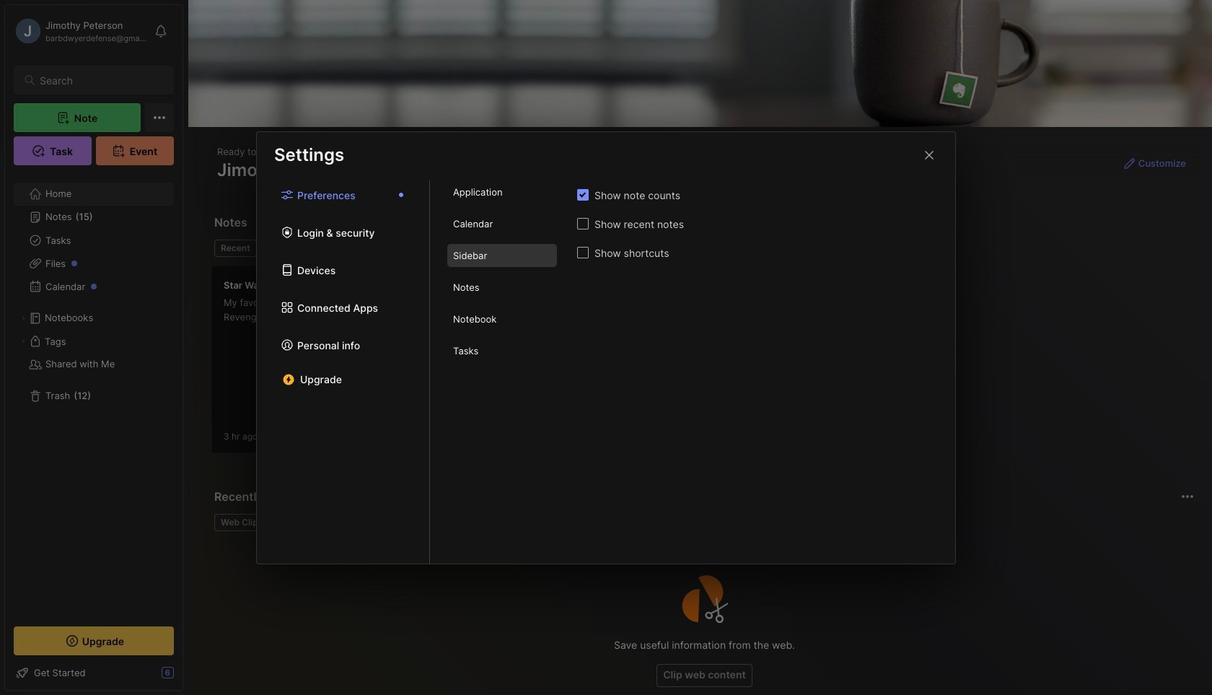 Task type: describe. For each thing, give the bounding box(es) containing it.
close image
[[921, 146, 939, 164]]

none search field inside the "main" element
[[40, 71, 161, 89]]



Task type: vqa. For each thing, say whether or not it's contained in the screenshot.
account FIELD
no



Task type: locate. For each thing, give the bounding box(es) containing it.
tree inside the "main" element
[[5, 174, 183, 614]]

None search field
[[40, 71, 161, 89]]

tab list
[[257, 180, 430, 563], [430, 180, 575, 563], [214, 240, 858, 257]]

None checkbox
[[578, 189, 589, 201], [578, 218, 589, 230], [578, 247, 589, 258], [578, 189, 589, 201], [578, 218, 589, 230], [578, 247, 589, 258]]

Search text field
[[40, 74, 161, 87]]

row group
[[212, 266, 1213, 462]]

expand notebooks image
[[19, 314, 27, 323]]

main element
[[0, 0, 188, 695]]

tab
[[448, 180, 557, 204], [448, 212, 557, 235], [214, 240, 257, 257], [263, 240, 321, 257], [448, 244, 557, 267], [448, 276, 557, 299], [448, 308, 557, 331], [448, 339, 557, 362], [214, 514, 270, 531]]

expand tags image
[[19, 337, 27, 346]]

tree
[[5, 174, 183, 614]]



